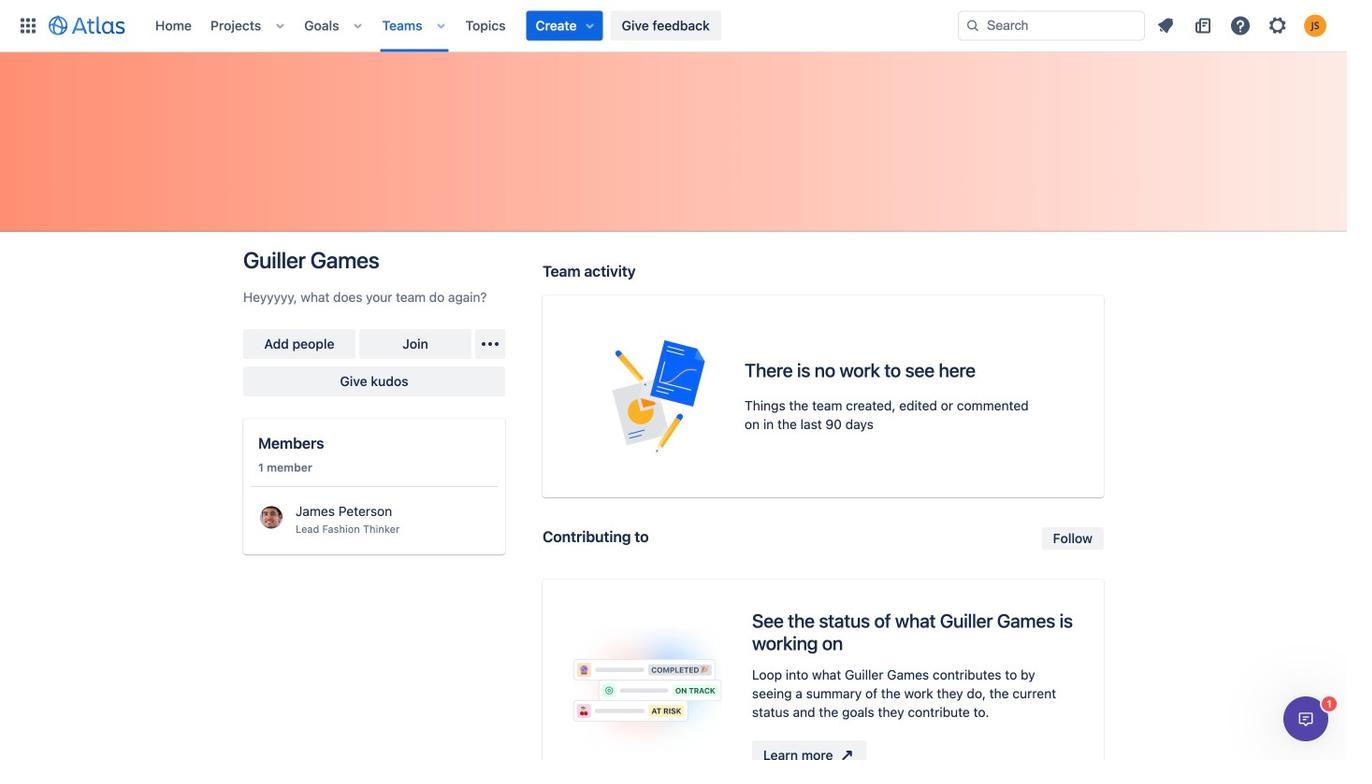 Task type: describe. For each thing, give the bounding box(es) containing it.
switch to... image
[[17, 15, 39, 37]]

top element
[[11, 0, 958, 52]]

notifications image
[[1155, 15, 1178, 37]]



Task type: vqa. For each thing, say whether or not it's contained in the screenshot.
Notifications icon at the right of the page
yes



Task type: locate. For each thing, give the bounding box(es) containing it.
None search field
[[958, 11, 1146, 41]]

help image
[[1230, 15, 1252, 37]]

settings image
[[1267, 15, 1290, 37]]

banner
[[0, 0, 1348, 52]]

actions image
[[479, 333, 502, 356]]

search image
[[966, 18, 981, 33]]

account image
[[1305, 15, 1327, 37]]

dialog
[[1284, 697, 1329, 742]]

Search field
[[958, 11, 1146, 41]]



